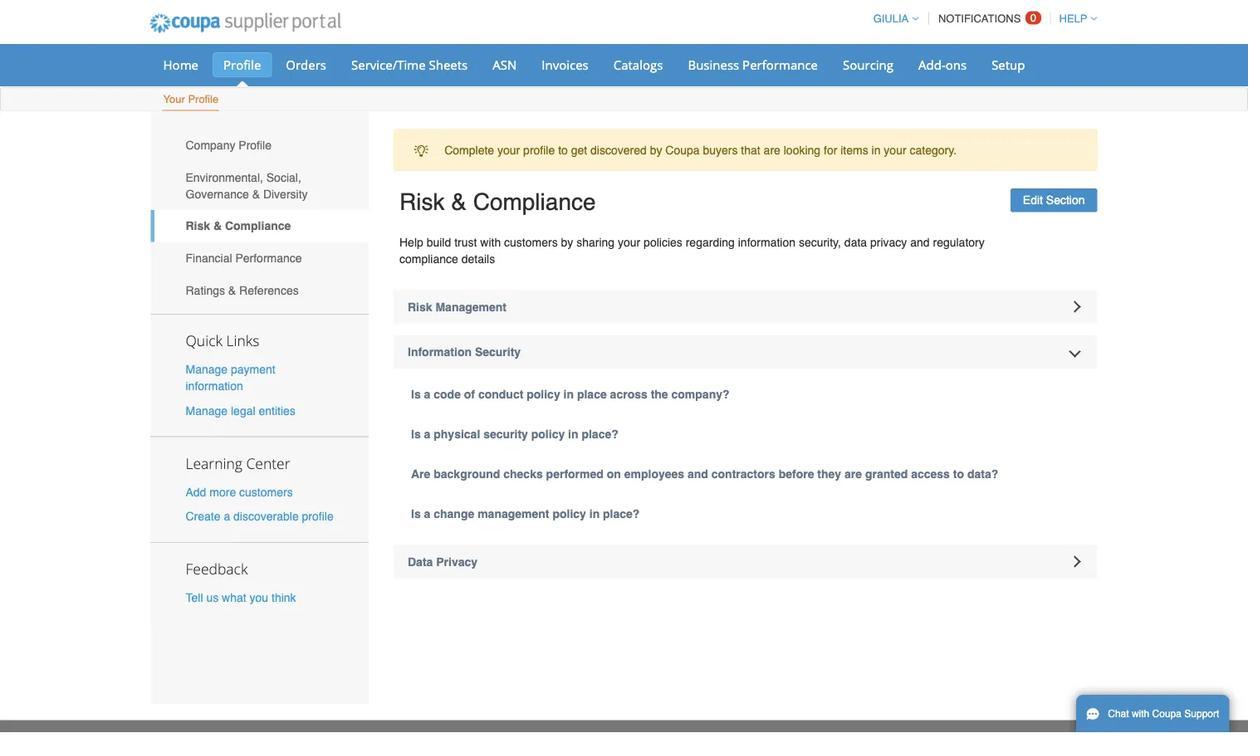 Task type: vqa. For each thing, say whether or not it's contained in the screenshot.
1st Manage from the bottom of the page
yes



Task type: describe. For each thing, give the bounding box(es) containing it.
policy for security
[[531, 427, 565, 441]]

place? for is a change management policy in place?
[[603, 507, 640, 520]]

complete
[[444, 143, 494, 157]]

conduct
[[478, 387, 523, 401]]

performance for financial performance
[[235, 251, 302, 265]]

is for is a change management policy in place?
[[411, 507, 421, 520]]

coupa inside button
[[1152, 708, 1182, 720]]

manage legal entities
[[186, 404, 295, 417]]

quick
[[186, 331, 222, 350]]

chat with coupa support
[[1108, 708, 1219, 720]]

help build trust with customers by sharing your policies regarding information security, data privacy and regulatory compliance details
[[399, 235, 985, 265]]

diversity
[[263, 187, 308, 201]]

complete your profile to get discovered by coupa buyers that are looking for items in your category. alert
[[394, 129, 1097, 171]]

across
[[610, 387, 647, 401]]

manage payment information link
[[186, 363, 275, 393]]

granted
[[865, 467, 908, 480]]

edit section link
[[1010, 188, 1097, 212]]

center
[[246, 453, 290, 473]]

add-ons link
[[908, 52, 977, 77]]

tell us what you think
[[186, 591, 296, 604]]

security
[[483, 427, 528, 441]]

profile inside alert
[[523, 143, 555, 157]]

chat with coupa support button
[[1076, 695, 1229, 733]]

ratings & references
[[186, 284, 299, 297]]

help for help
[[1059, 12, 1087, 25]]

asn link
[[482, 52, 527, 77]]

your
[[163, 93, 185, 105]]

in down the performed at the left
[[589, 507, 600, 520]]

information security heading
[[394, 335, 1097, 368]]

risk management
[[408, 300, 507, 313]]

checks
[[503, 467, 543, 480]]

more
[[209, 485, 236, 499]]

to inside alert
[[558, 143, 568, 157]]

0
[[1030, 12, 1036, 24]]

setup
[[992, 56, 1025, 73]]

sharing
[[576, 235, 615, 249]]

your profile
[[163, 93, 219, 105]]

place
[[577, 387, 607, 401]]

section
[[1046, 194, 1085, 207]]

add-ons
[[918, 56, 967, 73]]

profile for company profile
[[239, 139, 272, 152]]

& right "ratings"
[[228, 284, 236, 297]]

is for is a code of conduct policy in place across the company?
[[411, 387, 421, 401]]

navigation containing notifications 0
[[866, 2, 1097, 35]]

tell us what you think button
[[186, 589, 296, 606]]

for
[[824, 143, 837, 157]]

policies
[[644, 235, 682, 249]]

1 vertical spatial compliance
[[225, 219, 291, 233]]

add
[[186, 485, 206, 499]]

orders
[[286, 56, 326, 73]]

business performance link
[[677, 52, 829, 77]]

risk management heading
[[394, 290, 1097, 323]]

0 horizontal spatial and
[[688, 467, 708, 480]]

are for granted
[[844, 467, 862, 480]]

a for change
[[424, 507, 430, 520]]

learning center
[[186, 453, 290, 473]]

category.
[[910, 143, 957, 157]]

management
[[478, 507, 549, 520]]

performance for business performance
[[742, 56, 818, 73]]

data
[[844, 235, 867, 249]]

add more customers link
[[186, 485, 293, 499]]

orders link
[[275, 52, 337, 77]]

trust
[[454, 235, 477, 249]]

notifications
[[938, 12, 1021, 25]]

service/time
[[351, 56, 426, 73]]

complete your profile to get discovered by coupa buyers that are looking for items in your category.
[[444, 143, 957, 157]]

management
[[435, 300, 507, 313]]

legal
[[231, 404, 255, 417]]

edit section
[[1023, 194, 1085, 207]]

1 horizontal spatial compliance
[[473, 189, 596, 215]]

0 horizontal spatial profile
[[302, 510, 334, 523]]

you
[[250, 591, 268, 604]]

create a discoverable profile link
[[186, 510, 334, 523]]

create
[[186, 510, 220, 523]]

code
[[434, 387, 461, 401]]

is a change management policy in place?
[[411, 507, 640, 520]]

social,
[[266, 171, 301, 184]]

data privacy button
[[394, 545, 1097, 578]]

environmental, social, governance & diversity link
[[151, 161, 369, 210]]

by inside complete your profile to get discovered by coupa buyers that are looking for items in your category. alert
[[650, 143, 662, 157]]

asn
[[493, 56, 517, 73]]

risk management button
[[394, 290, 1097, 323]]

a for discoverable
[[224, 510, 230, 523]]

coupa supplier portal image
[[138, 2, 352, 44]]

get
[[571, 143, 587, 157]]

create a discoverable profile
[[186, 510, 334, 523]]

looking
[[784, 143, 820, 157]]

home link
[[152, 52, 209, 77]]

business
[[688, 56, 739, 73]]

0 vertical spatial policy
[[527, 387, 560, 401]]

giulia link
[[866, 12, 919, 25]]

data privacy
[[408, 555, 477, 568]]

notifications 0
[[938, 12, 1036, 25]]

in inside alert
[[871, 143, 881, 157]]

items
[[840, 143, 868, 157]]

quick links
[[186, 331, 259, 350]]

and inside help build trust with customers by sharing your policies regarding information security, data privacy and regulatory compliance details
[[910, 235, 930, 249]]

1 vertical spatial risk
[[186, 219, 210, 233]]

data privacy heading
[[394, 545, 1097, 578]]

buyers
[[703, 143, 738, 157]]

tell
[[186, 591, 203, 604]]

a for physical
[[424, 427, 430, 441]]

ons
[[946, 56, 967, 73]]

data?
[[967, 467, 998, 480]]

your inside help build trust with customers by sharing your policies regarding information security, data privacy and regulatory compliance details
[[618, 235, 640, 249]]

discoverable
[[233, 510, 299, 523]]

regarding
[[686, 235, 735, 249]]



Task type: locate. For each thing, give the bounding box(es) containing it.
performed
[[546, 467, 604, 480]]

place?
[[582, 427, 618, 441], [603, 507, 640, 520]]

sourcing link
[[832, 52, 904, 77]]

1 vertical spatial coupa
[[1152, 708, 1182, 720]]

what
[[222, 591, 246, 604]]

place? down on at bottom left
[[603, 507, 640, 520]]

to left get
[[558, 143, 568, 157]]

are right that
[[764, 143, 780, 157]]

on
[[607, 467, 621, 480]]

change
[[434, 507, 474, 520]]

2 vertical spatial risk
[[408, 300, 432, 313]]

policy right conduct
[[527, 387, 560, 401]]

profile down coupa supplier portal image
[[223, 56, 261, 73]]

2 vertical spatial is
[[411, 507, 421, 520]]

coupa left support
[[1152, 708, 1182, 720]]

2 vertical spatial profile
[[239, 139, 272, 152]]

are right they
[[844, 467, 862, 480]]

navigation
[[866, 2, 1097, 35]]

your left category.
[[884, 143, 906, 157]]

service/time sheets link
[[340, 52, 478, 77]]

a right create
[[224, 510, 230, 523]]

to left data? at the bottom right
[[953, 467, 964, 480]]

service/time sheets
[[351, 56, 468, 73]]

0 horizontal spatial are
[[764, 143, 780, 157]]

risk & compliance
[[399, 189, 596, 215], [186, 219, 291, 233]]

risk inside dropdown button
[[408, 300, 432, 313]]

1 vertical spatial and
[[688, 467, 708, 480]]

information inside help build trust with customers by sharing your policies regarding information security, data privacy and regulatory compliance details
[[738, 235, 795, 249]]

1 horizontal spatial your
[[618, 235, 640, 249]]

build
[[427, 235, 451, 249]]

information up manage legal entities link
[[186, 380, 243, 393]]

add-
[[918, 56, 946, 73]]

sourcing
[[843, 56, 893, 73]]

is
[[411, 387, 421, 401], [411, 427, 421, 441], [411, 507, 421, 520]]

0 vertical spatial coupa
[[665, 143, 700, 157]]

financial performance link
[[151, 242, 369, 274]]

and right privacy
[[910, 235, 930, 249]]

they
[[817, 467, 841, 480]]

information inside manage payment information
[[186, 380, 243, 393]]

ratings
[[186, 284, 225, 297]]

1 vertical spatial is
[[411, 427, 421, 441]]

financial
[[186, 251, 232, 265]]

references
[[239, 284, 299, 297]]

0 horizontal spatial information
[[186, 380, 243, 393]]

1 vertical spatial by
[[561, 235, 573, 249]]

1 vertical spatial are
[[844, 467, 862, 480]]

profile link
[[213, 52, 272, 77]]

your right the complete
[[497, 143, 520, 157]]

0 vertical spatial are
[[764, 143, 780, 157]]

governance
[[186, 187, 249, 201]]

compliance up "financial performance" link
[[225, 219, 291, 233]]

discovered
[[590, 143, 647, 157]]

0 vertical spatial compliance
[[473, 189, 596, 215]]

1 vertical spatial place?
[[603, 507, 640, 520]]

information security
[[408, 345, 521, 358]]

profile
[[223, 56, 261, 73], [188, 93, 219, 105], [239, 139, 272, 152]]

1 horizontal spatial are
[[844, 467, 862, 480]]

policy down the performed at the left
[[553, 507, 586, 520]]

0 horizontal spatial customers
[[239, 485, 293, 499]]

0 vertical spatial information
[[738, 235, 795, 249]]

0 horizontal spatial compliance
[[225, 219, 291, 233]]

entities
[[259, 404, 295, 417]]

information left security,
[[738, 235, 795, 249]]

in right items
[[871, 143, 881, 157]]

chat
[[1108, 708, 1129, 720]]

invoices
[[542, 56, 588, 73]]

1 vertical spatial information
[[186, 380, 243, 393]]

1 horizontal spatial customers
[[504, 235, 558, 249]]

1 vertical spatial profile
[[302, 510, 334, 523]]

0 vertical spatial customers
[[504, 235, 558, 249]]

2 is from the top
[[411, 427, 421, 441]]

manage for manage legal entities
[[186, 404, 228, 417]]

and right employees
[[688, 467, 708, 480]]

manage inside manage payment information
[[186, 363, 228, 376]]

help for help build trust with customers by sharing your policies regarding information security, data privacy and regulatory compliance details
[[399, 235, 423, 249]]

help inside help build trust with customers by sharing your policies regarding information security, data privacy and regulatory compliance details
[[399, 235, 423, 249]]

edit
[[1023, 194, 1043, 207]]

are background checks performed on employees and contractors before they are granted access to data?
[[411, 467, 998, 480]]

of
[[464, 387, 475, 401]]

3 is from the top
[[411, 507, 421, 520]]

are for looking
[[764, 143, 780, 157]]

payment
[[231, 363, 275, 376]]

0 horizontal spatial help
[[399, 235, 423, 249]]

0 vertical spatial by
[[650, 143, 662, 157]]

0 vertical spatial place?
[[582, 427, 618, 441]]

regulatory
[[933, 235, 985, 249]]

manage for manage payment information
[[186, 363, 228, 376]]

support
[[1184, 708, 1219, 720]]

profile right your
[[188, 93, 219, 105]]

risk up build
[[399, 189, 445, 215]]

risk up financial
[[186, 219, 210, 233]]

0 horizontal spatial coupa
[[665, 143, 700, 157]]

with inside chat with coupa support button
[[1132, 708, 1149, 720]]

manage payment information
[[186, 363, 275, 393]]

by right discovered
[[650, 143, 662, 157]]

that
[[741, 143, 760, 157]]

0 horizontal spatial risk & compliance
[[186, 219, 291, 233]]

your right sharing
[[618, 235, 640, 249]]

risk & compliance link
[[151, 210, 369, 242]]

1 horizontal spatial coupa
[[1152, 708, 1182, 720]]

0 vertical spatial help
[[1059, 12, 1087, 25]]

a left change
[[424, 507, 430, 520]]

coupa left buyers
[[665, 143, 700, 157]]

profile up environmental, social, governance & diversity link
[[239, 139, 272, 152]]

is a code of conduct policy in place across the company?
[[411, 387, 729, 401]]

0 vertical spatial risk
[[399, 189, 445, 215]]

catalogs
[[613, 56, 663, 73]]

learning
[[186, 453, 242, 473]]

privacy
[[870, 235, 907, 249]]

think
[[272, 591, 296, 604]]

0 vertical spatial and
[[910, 235, 930, 249]]

risk down compliance
[[408, 300, 432, 313]]

1 vertical spatial customers
[[239, 485, 293, 499]]

your profile link
[[162, 89, 219, 111]]

0 vertical spatial is
[[411, 387, 421, 401]]

0 vertical spatial manage
[[186, 363, 228, 376]]

place? for is a physical security policy in place?
[[582, 427, 618, 441]]

& up trust
[[451, 189, 467, 215]]

is left code
[[411, 387, 421, 401]]

policy for management
[[553, 507, 586, 520]]

0 vertical spatial profile
[[223, 56, 261, 73]]

help up compliance
[[399, 235, 423, 249]]

in left place
[[563, 387, 574, 401]]

environmental,
[[186, 171, 263, 184]]

1 vertical spatial to
[[953, 467, 964, 480]]

with right the "chat"
[[1132, 708, 1149, 720]]

& inside environmental, social, governance & diversity
[[252, 187, 260, 201]]

links
[[226, 331, 259, 350]]

0 horizontal spatial with
[[480, 235, 501, 249]]

0 horizontal spatial by
[[561, 235, 573, 249]]

risk
[[399, 189, 445, 215], [186, 219, 210, 233], [408, 300, 432, 313]]

help inside navigation
[[1059, 12, 1087, 25]]

compliance down get
[[473, 189, 596, 215]]

1 horizontal spatial and
[[910, 235, 930, 249]]

0 vertical spatial to
[[558, 143, 568, 157]]

the
[[651, 387, 668, 401]]

manage down quick
[[186, 363, 228, 376]]

company profile link
[[151, 129, 369, 161]]

and
[[910, 235, 930, 249], [688, 467, 708, 480]]

1 vertical spatial performance
[[235, 251, 302, 265]]

a for code
[[424, 387, 430, 401]]

profile right discoverable
[[302, 510, 334, 523]]

1 vertical spatial with
[[1132, 708, 1149, 720]]

manage left legal
[[186, 404, 228, 417]]

1 vertical spatial policy
[[531, 427, 565, 441]]

home
[[163, 56, 198, 73]]

& down governance on the left top of page
[[213, 219, 222, 233]]

customers inside help build trust with customers by sharing your policies regarding information security, data privacy and regulatory compliance details
[[504, 235, 558, 249]]

manage legal entities link
[[186, 404, 295, 417]]

financial performance
[[186, 251, 302, 265]]

1 horizontal spatial risk & compliance
[[399, 189, 596, 215]]

0 vertical spatial performance
[[742, 56, 818, 73]]

compliance
[[399, 252, 458, 265]]

is left change
[[411, 507, 421, 520]]

help
[[1059, 12, 1087, 25], [399, 235, 423, 249]]

invoices link
[[531, 52, 599, 77]]

performance up references
[[235, 251, 302, 265]]

risk & compliance up trust
[[399, 189, 596, 215]]

physical
[[434, 427, 480, 441]]

environmental, social, governance & diversity
[[186, 171, 308, 201]]

1 horizontal spatial with
[[1132, 708, 1149, 720]]

ratings & references link
[[151, 274, 369, 306]]

with inside help build trust with customers by sharing your policies regarding information security, data privacy and regulatory compliance details
[[480, 235, 501, 249]]

0 horizontal spatial performance
[[235, 251, 302, 265]]

a left the physical
[[424, 427, 430, 441]]

1 vertical spatial manage
[[186, 404, 228, 417]]

with up details
[[480, 235, 501, 249]]

a
[[424, 387, 430, 401], [424, 427, 430, 441], [424, 507, 430, 520], [224, 510, 230, 523]]

2 manage from the top
[[186, 404, 228, 417]]

in up the performed at the left
[[568, 427, 578, 441]]

contractors
[[711, 467, 775, 480]]

details
[[461, 252, 495, 265]]

information
[[738, 235, 795, 249], [186, 380, 243, 393]]

0 horizontal spatial to
[[558, 143, 568, 157]]

security
[[475, 345, 521, 358]]

profile for your profile
[[188, 93, 219, 105]]

add more customers
[[186, 485, 293, 499]]

help right the 0
[[1059, 12, 1087, 25]]

risk & compliance up financial performance
[[186, 219, 291, 233]]

1 vertical spatial help
[[399, 235, 423, 249]]

is a physical security policy in place?
[[411, 427, 618, 441]]

is for is a physical security policy in place?
[[411, 427, 421, 441]]

0 vertical spatial risk & compliance
[[399, 189, 596, 215]]

1 horizontal spatial performance
[[742, 56, 818, 73]]

customers left sharing
[[504, 235, 558, 249]]

1 horizontal spatial by
[[650, 143, 662, 157]]

1 manage from the top
[[186, 363, 228, 376]]

by inside help build trust with customers by sharing your policies regarding information security, data privacy and regulatory compliance details
[[561, 235, 573, 249]]

& left diversity
[[252, 187, 260, 201]]

feedback
[[186, 559, 248, 579]]

0 vertical spatial profile
[[523, 143, 555, 157]]

0 vertical spatial with
[[480, 235, 501, 249]]

performance
[[742, 56, 818, 73], [235, 251, 302, 265]]

by left sharing
[[561, 235, 573, 249]]

1 horizontal spatial help
[[1059, 12, 1087, 25]]

0 horizontal spatial your
[[497, 143, 520, 157]]

place? down place
[[582, 427, 618, 441]]

a left code
[[424, 387, 430, 401]]

are inside alert
[[764, 143, 780, 157]]

profile left get
[[523, 143, 555, 157]]

customers up discoverable
[[239, 485, 293, 499]]

policy right security
[[531, 427, 565, 441]]

2 horizontal spatial your
[[884, 143, 906, 157]]

1 horizontal spatial profile
[[523, 143, 555, 157]]

coupa inside alert
[[665, 143, 700, 157]]

is up are
[[411, 427, 421, 441]]

customers
[[504, 235, 558, 249], [239, 485, 293, 499]]

1 horizontal spatial information
[[738, 235, 795, 249]]

information security button
[[394, 335, 1097, 368]]

before
[[779, 467, 814, 480]]

1 horizontal spatial to
[[953, 467, 964, 480]]

company profile
[[186, 139, 272, 152]]

performance right business
[[742, 56, 818, 73]]

2 vertical spatial policy
[[553, 507, 586, 520]]

1 vertical spatial profile
[[188, 93, 219, 105]]

1 vertical spatial risk & compliance
[[186, 219, 291, 233]]

1 is from the top
[[411, 387, 421, 401]]

company
[[186, 139, 235, 152]]



